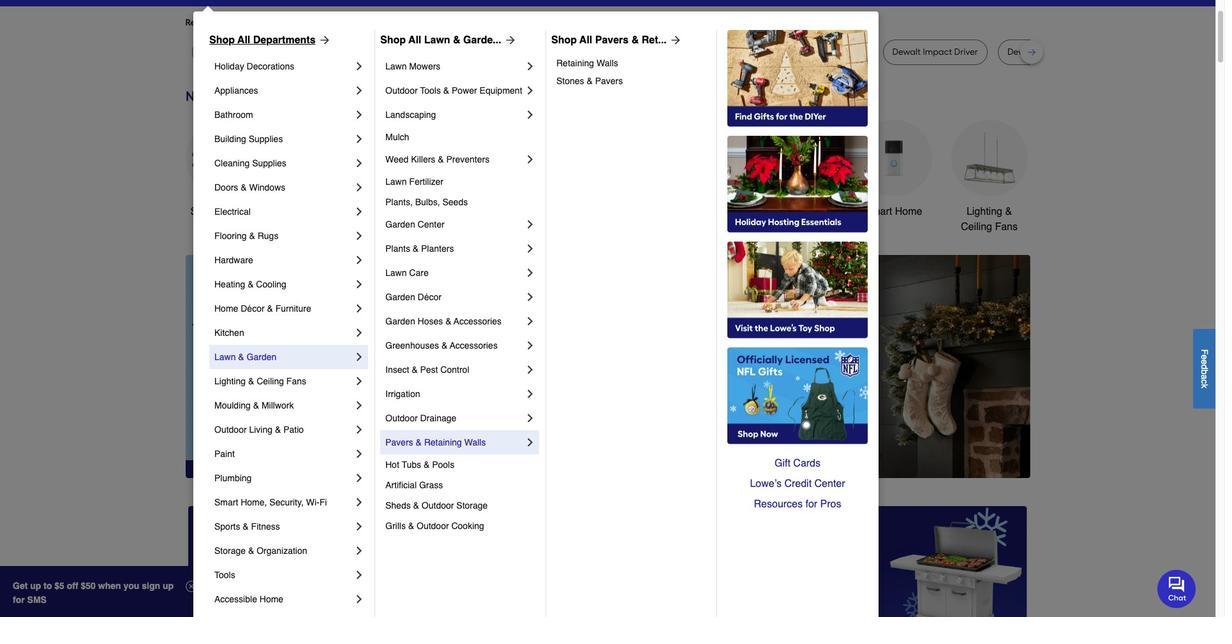 Task type: locate. For each thing, give the bounding box(es) containing it.
1 horizontal spatial up
[[163, 582, 174, 592]]

0 vertical spatial supplies
[[249, 134, 283, 144]]

tools link
[[377, 120, 454, 220], [214, 564, 353, 588]]

0 horizontal spatial decorations
[[247, 61, 294, 71]]

bit for impact driver bit
[[566, 47, 576, 57]]

shop down recommended
[[209, 34, 235, 46]]

lawn for lawn care
[[386, 268, 407, 278]]

retaining up pools
[[424, 438, 462, 448]]

garden down plants,
[[386, 220, 415, 230]]

pavers down retaining walls
[[595, 76, 623, 86]]

shop these last-minute gifts. $99 or less. quantities are limited and won't last. image
[[185, 255, 392, 479]]

1 vertical spatial fans
[[287, 377, 306, 387]]

flooring & rugs
[[214, 231, 279, 241]]

1 set from the left
[[636, 47, 649, 57]]

0 horizontal spatial lighting
[[214, 377, 246, 387]]

1 dewalt from the left
[[336, 47, 364, 57]]

0 horizontal spatial bathroom
[[214, 110, 253, 120]]

1 vertical spatial center
[[815, 479, 845, 490]]

smart for smart home, security, wi-fi
[[214, 498, 238, 508]]

shop all departments
[[209, 34, 316, 46]]

0 horizontal spatial smart
[[214, 498, 238, 508]]

weed killers & preventers
[[386, 154, 490, 165]]

center
[[418, 220, 445, 230], [815, 479, 845, 490]]

chevron right image for garden décor
[[524, 291, 537, 304]]

0 horizontal spatial driver
[[540, 47, 564, 57]]

lawn left care
[[386, 268, 407, 278]]

chevron right image for pavers & retaining walls
[[524, 437, 537, 449]]

3 dewalt from the left
[[893, 47, 921, 57]]

more
[[327, 17, 348, 28]]

garden down lawn care at the top of the page
[[386, 292, 415, 303]]

1 horizontal spatial smart
[[865, 206, 893, 218]]

you left more
[[302, 17, 317, 28]]

1 horizontal spatial walls
[[597, 58, 618, 68]]

2 vertical spatial pavers
[[386, 438, 413, 448]]

walls up hot tubs & pools link
[[465, 438, 486, 448]]

e up b
[[1200, 360, 1210, 365]]

1 horizontal spatial bathroom
[[776, 206, 820, 218]]

1 horizontal spatial arrow right image
[[1007, 367, 1020, 380]]

dewalt drill
[[733, 47, 779, 57]]

0 vertical spatial walls
[[597, 58, 618, 68]]

0 horizontal spatial you
[[302, 17, 317, 28]]

2 set from the left
[[1068, 47, 1081, 57]]

set
[[636, 47, 649, 57], [1068, 47, 1081, 57]]

None search field
[[476, 0, 824, 8]]

arrow right image up retaining walls link
[[667, 34, 682, 47]]

patio
[[284, 425, 304, 435]]

accessible home link
[[214, 588, 353, 612]]

e up d at bottom right
[[1200, 355, 1210, 360]]

chevron right image for home décor & furniture
[[353, 303, 366, 315]]

home inside 'link'
[[260, 595, 284, 605]]

0 vertical spatial décor
[[418, 292, 442, 303]]

1 horizontal spatial driver
[[839, 47, 863, 57]]

off
[[67, 582, 78, 592]]

0 horizontal spatial tools link
[[214, 564, 353, 588]]

lawn inside "lawn & garden" link
[[214, 352, 236, 363]]

fans
[[995, 221, 1018, 233], [287, 377, 306, 387]]

2 impact from the left
[[808, 47, 837, 57]]

garden center link
[[386, 213, 524, 237]]

up right sign
[[163, 582, 174, 592]]

all inside shop all pavers & ret... "link"
[[580, 34, 593, 46]]

mulch
[[386, 132, 409, 142]]

chevron right image for insect & pest control
[[524, 364, 537, 377]]

0 vertical spatial center
[[418, 220, 445, 230]]

outdoor inside 'outdoor tools & equipment'
[[666, 206, 703, 218]]

0 vertical spatial ceiling
[[961, 221, 993, 233]]

pavers up 'hot'
[[386, 438, 413, 448]]

lawn for lawn fertilizer
[[386, 177, 407, 187]]

0 horizontal spatial lighting & ceiling fans link
[[214, 370, 353, 394]]

0 vertical spatial tools link
[[377, 120, 454, 220]]

shop all deals link
[[185, 120, 262, 220]]

hoses
[[418, 317, 443, 327]]

for right suggestions
[[402, 17, 413, 28]]

flooring & rugs link
[[214, 224, 353, 248]]

1 vertical spatial decorations
[[484, 221, 538, 233]]

1 horizontal spatial equipment
[[678, 221, 727, 233]]

preventers
[[446, 154, 490, 165]]

4 dewalt from the left
[[1008, 47, 1036, 57]]

chevron right image for plumbing
[[353, 472, 366, 485]]

lawn up mowers
[[424, 34, 450, 46]]

lowe's credit center link
[[728, 474, 868, 495]]

garden décor link
[[386, 285, 524, 310]]

sheds & outdoor storage link
[[386, 496, 537, 516]]

2 horizontal spatial shop
[[552, 34, 577, 46]]

control
[[441, 365, 469, 375]]

you up shop all lawn & garde...
[[415, 17, 430, 28]]

chevron right image
[[524, 60, 537, 73], [353, 109, 366, 121], [353, 133, 366, 146], [524, 153, 537, 166], [353, 181, 366, 194], [353, 206, 366, 218], [524, 218, 537, 231], [353, 230, 366, 243], [524, 243, 537, 255], [353, 254, 366, 267], [353, 278, 366, 291], [353, 375, 366, 388], [353, 400, 366, 412], [524, 412, 537, 425], [353, 424, 366, 437], [353, 448, 366, 461], [353, 497, 366, 509], [353, 521, 366, 534]]

garden for garden décor
[[386, 292, 415, 303]]

2 driver from the left
[[839, 47, 863, 57]]

0 vertical spatial home
[[895, 206, 923, 218]]

retaining up stones
[[557, 58, 594, 68]]

lighting
[[967, 206, 1003, 218], [214, 377, 246, 387]]

0 horizontal spatial shop
[[209, 34, 235, 46]]

shop for shop all departments
[[209, 34, 235, 46]]

security,
[[270, 498, 304, 508]]

officially licensed n f l gifts. shop now. image
[[728, 348, 868, 445]]

walls down drill bit set
[[597, 58, 618, 68]]

1 arrow right image from the left
[[316, 34, 331, 47]]

1 vertical spatial pavers
[[595, 76, 623, 86]]

1 horizontal spatial set
[[1068, 47, 1081, 57]]

lawn & garden link
[[214, 345, 353, 370]]

shop
[[209, 34, 235, 46], [380, 34, 406, 46], [552, 34, 577, 46]]

1 driver from the left
[[540, 47, 564, 57]]

sports & fitness link
[[214, 515, 353, 539]]

all down recommended searches for you
[[238, 34, 250, 46]]

chevron right image for irrigation
[[524, 388, 537, 401]]

walls
[[597, 58, 618, 68], [465, 438, 486, 448]]

you for recommended searches for you
[[302, 17, 317, 28]]

1 you from the left
[[302, 17, 317, 28]]

0 horizontal spatial bathroom link
[[214, 103, 353, 127]]

chevron right image for moulding & millwork
[[353, 400, 366, 412]]

center inside "link"
[[815, 479, 845, 490]]

outdoor for outdoor living & patio
[[214, 425, 247, 435]]

1 horizontal spatial decorations
[[484, 221, 538, 233]]

c
[[1200, 380, 1210, 384]]

décor up hoses
[[418, 292, 442, 303]]

accessories down garden décor link
[[454, 317, 502, 327]]

decorations down the christmas
[[484, 221, 538, 233]]

1 vertical spatial ceiling
[[257, 377, 284, 387]]

0 horizontal spatial home
[[214, 304, 238, 314]]

0 vertical spatial retaining
[[557, 58, 594, 68]]

storage up the "cooking" at bottom left
[[457, 501, 488, 511]]

kitchen
[[214, 328, 244, 338]]

all up retaining walls
[[580, 34, 593, 46]]

chevron right image for appliances
[[353, 84, 366, 97]]

0 vertical spatial lighting
[[967, 206, 1003, 218]]

2 horizontal spatial home
[[895, 206, 923, 218]]

&
[[453, 34, 461, 46], [632, 34, 639, 46], [587, 76, 593, 86], [444, 86, 449, 96], [438, 154, 444, 165], [241, 183, 247, 193], [732, 206, 739, 218], [1006, 206, 1012, 218], [249, 231, 255, 241], [413, 244, 419, 254], [248, 280, 254, 290], [267, 304, 273, 314], [446, 317, 452, 327], [442, 341, 448, 351], [238, 352, 244, 363], [412, 365, 418, 375], [248, 377, 254, 387], [253, 401, 259, 411], [275, 425, 281, 435], [416, 438, 422, 448], [424, 460, 430, 470], [413, 501, 419, 511], [408, 522, 414, 532], [243, 522, 249, 532], [248, 546, 254, 557]]

arrow right image inside shop all pavers & ret... "link"
[[667, 34, 682, 47]]

arrow right image down more
[[316, 34, 331, 47]]

electrical link
[[214, 200, 353, 224]]

3 drill from the left
[[764, 47, 779, 57]]

1 vertical spatial décor
[[241, 304, 265, 314]]

credit
[[785, 479, 812, 490]]

a
[[1200, 375, 1210, 380]]

0 horizontal spatial set
[[636, 47, 649, 57]]

chat invite button image
[[1158, 570, 1197, 609]]

outdoor for outdoor tools & power equipment
[[386, 86, 418, 96]]

pavers down the recommended searches for you heading
[[595, 34, 629, 46]]

organization
[[257, 546, 307, 557]]

chevron right image for lighting & ceiling fans
[[353, 375, 366, 388]]

1 e from the top
[[1200, 355, 1210, 360]]

0 horizontal spatial impact
[[509, 47, 538, 57]]

arrow right image
[[502, 34, 517, 47], [1007, 367, 1020, 380]]

0 vertical spatial smart
[[865, 206, 893, 218]]

0 horizontal spatial up
[[30, 582, 41, 592]]

hardware link
[[214, 248, 353, 273]]

arrow right image for shop all pavers & ret...
[[667, 34, 682, 47]]

cleaning
[[214, 158, 250, 169]]

resources for pros
[[754, 499, 842, 511]]

shop down more suggestions for you link
[[380, 34, 406, 46]]

1 vertical spatial walls
[[465, 438, 486, 448]]

lighting & ceiling fans link
[[951, 120, 1028, 235], [214, 370, 353, 394]]

0 horizontal spatial arrow right image
[[316, 34, 331, 47]]

lawn mowers
[[386, 61, 441, 71]]

driver for impact driver bit
[[540, 47, 564, 57]]

k
[[1200, 384, 1210, 389]]

scroll to item #5 image
[[781, 456, 812, 461]]

shop all departments link
[[209, 33, 331, 48]]

chevron right image for tools
[[353, 569, 366, 582]]

1 impact from the left
[[509, 47, 538, 57]]

1 horizontal spatial impact
[[808, 47, 837, 57]]

d
[[1200, 365, 1210, 370]]

sms
[[27, 596, 47, 606]]

lawn down kitchen
[[214, 352, 236, 363]]

cooling
[[256, 280, 287, 290]]

retaining walls link
[[557, 54, 708, 72]]

2 vertical spatial home
[[260, 595, 284, 605]]

2 bit from the left
[[566, 47, 576, 57]]

lawn for lawn mowers
[[386, 61, 407, 71]]

1 horizontal spatial arrow right image
[[667, 34, 682, 47]]

smart for smart home
[[865, 206, 893, 218]]

1 horizontal spatial center
[[815, 479, 845, 490]]

2 dewalt from the left
[[733, 47, 762, 57]]

bathroom link
[[214, 103, 353, 127], [760, 120, 837, 220]]

garden for garden hoses & accessories
[[386, 317, 415, 327]]

1 horizontal spatial fans
[[995, 221, 1018, 233]]

fitness
[[251, 522, 280, 532]]

all inside shop all lawn & garde... link
[[409, 34, 421, 46]]

3 shop from the left
[[552, 34, 577, 46]]

electrical
[[214, 207, 251, 217]]

1 horizontal spatial lighting
[[967, 206, 1003, 218]]

christmas decorations link
[[473, 120, 549, 235]]

building supplies
[[214, 134, 283, 144]]

chevron right image for electrical
[[353, 206, 366, 218]]

decorations
[[247, 61, 294, 71], [484, 221, 538, 233]]

4 bit from the left
[[1056, 47, 1066, 57]]

center up 'pros'
[[815, 479, 845, 490]]

arrow right image
[[316, 34, 331, 47], [667, 34, 682, 47]]

0 vertical spatial lighting & ceiling fans
[[961, 206, 1018, 233]]

all inside shop all deals 'link'
[[217, 206, 228, 218]]

storage down the sports
[[214, 546, 246, 557]]

1 vertical spatial tools link
[[214, 564, 353, 588]]

shop inside "link"
[[552, 34, 577, 46]]

get up to 2 free select tools or batteries when you buy 1 with select purchases. image
[[188, 507, 454, 618]]

hot
[[386, 460, 399, 470]]

lawn inside lawn care link
[[386, 268, 407, 278]]

all up lawn mowers
[[409, 34, 421, 46]]

décor for departments
[[241, 304, 265, 314]]

1 vertical spatial equipment
[[678, 221, 727, 233]]

all inside shop all departments link
[[238, 34, 250, 46]]

arrow right image inside shop all departments link
[[316, 34, 331, 47]]

impact for impact driver bit
[[509, 47, 538, 57]]

chevron right image for accessible home
[[353, 594, 366, 606]]

dewalt for dewalt drill bit
[[336, 47, 364, 57]]

home for accessible home
[[260, 595, 284, 605]]

shop up impact driver bit
[[552, 34, 577, 46]]

dewalt for dewalt impact driver
[[893, 47, 921, 57]]

all for pavers
[[580, 34, 593, 46]]

1 bit from the left
[[383, 47, 394, 57]]

1 vertical spatial smart
[[214, 498, 238, 508]]

hardware
[[214, 255, 253, 266]]

4 drill from the left
[[1038, 47, 1054, 57]]

0 vertical spatial lighting & ceiling fans link
[[951, 120, 1028, 235]]

supplies up cleaning supplies
[[249, 134, 283, 144]]

garden
[[386, 220, 415, 230], [386, 292, 415, 303], [386, 317, 415, 327], [247, 352, 277, 363]]

departments
[[253, 34, 316, 46]]

center down bulbs,
[[418, 220, 445, 230]]

lawn inside lawn mowers link
[[386, 61, 407, 71]]

up left to
[[30, 582, 41, 592]]

0 vertical spatial bathroom
[[214, 110, 253, 120]]

storage & organization link
[[214, 539, 353, 564]]

lawn left mowers
[[386, 61, 407, 71]]

1 horizontal spatial ceiling
[[961, 221, 993, 233]]

pavers inside "link"
[[595, 34, 629, 46]]

1 horizontal spatial décor
[[418, 292, 442, 303]]

1 horizontal spatial home
[[260, 595, 284, 605]]

landscaping
[[386, 110, 436, 120]]

0 horizontal spatial equipment
[[480, 86, 522, 96]]

1 horizontal spatial lighting & ceiling fans link
[[951, 120, 1028, 235]]

outdoor tools & equipment link
[[664, 120, 741, 235]]

impact
[[509, 47, 538, 57], [808, 47, 837, 57], [923, 47, 952, 57]]

2 up from the left
[[163, 582, 174, 592]]

e
[[1200, 355, 1210, 360], [1200, 360, 1210, 365]]

outdoor for outdoor tools & equipment
[[666, 206, 703, 218]]

heating
[[214, 280, 245, 290]]

smart home, security, wi-fi link
[[214, 491, 353, 515]]

accessible
[[214, 595, 257, 605]]

lawn for lawn & garden
[[214, 352, 236, 363]]

0 vertical spatial decorations
[[247, 61, 294, 71]]

supplies up windows
[[252, 158, 287, 169]]

1 drill from the left
[[366, 47, 381, 57]]

building supplies link
[[214, 127, 353, 151]]

all right shop
[[217, 206, 228, 218]]

0 horizontal spatial décor
[[241, 304, 265, 314]]

appliances
[[214, 86, 258, 96]]

chevron right image
[[353, 60, 366, 73], [353, 84, 366, 97], [524, 84, 537, 97], [524, 109, 537, 121], [353, 157, 366, 170], [524, 267, 537, 280], [524, 291, 537, 304], [353, 303, 366, 315], [524, 315, 537, 328], [353, 327, 366, 340], [524, 340, 537, 352], [353, 351, 366, 364], [524, 364, 537, 377], [524, 388, 537, 401], [524, 437, 537, 449], [353, 472, 366, 485], [353, 545, 366, 558], [353, 569, 366, 582], [353, 594, 366, 606]]

garden décor
[[386, 292, 442, 303]]

0 horizontal spatial ceiling
[[257, 377, 284, 387]]

1 horizontal spatial shop
[[380, 34, 406, 46]]

seeds
[[443, 197, 468, 207]]

accessories up "control"
[[450, 341, 498, 351]]

garden up 'greenhouses'
[[386, 317, 415, 327]]

1 horizontal spatial you
[[415, 17, 430, 28]]

holiday decorations link
[[214, 54, 353, 79]]

1 horizontal spatial storage
[[457, 501, 488, 511]]

0 horizontal spatial lighting & ceiling fans
[[214, 377, 306, 387]]

lawn inside lawn fertilizer link
[[386, 177, 407, 187]]

décor down heating & cooling
[[241, 304, 265, 314]]

lawn up plants,
[[386, 177, 407, 187]]

0 vertical spatial accessories
[[454, 317, 502, 327]]

1 shop from the left
[[209, 34, 235, 46]]

1 vertical spatial retaining
[[424, 438, 462, 448]]

impact driver bit
[[509, 47, 576, 57]]

dewalt for dewalt drill
[[733, 47, 762, 57]]

1 vertical spatial lighting & ceiling fans
[[214, 377, 306, 387]]

irrigation link
[[386, 382, 524, 407]]

1 vertical spatial supplies
[[252, 158, 287, 169]]

chevron right image for holiday decorations
[[353, 60, 366, 73]]

scroll to item #3 image
[[717, 456, 748, 461]]

1 vertical spatial lighting & ceiling fans link
[[214, 370, 353, 394]]

stones & pavers
[[557, 76, 623, 86]]

recommended searches for you heading
[[185, 17, 1031, 29]]

2 horizontal spatial impact
[[923, 47, 952, 57]]

get up to $5 off $50 when you sign up for sms
[[13, 582, 174, 606]]

2 horizontal spatial driver
[[955, 47, 978, 57]]

garden hoses & accessories link
[[386, 310, 524, 334]]

for down get
[[13, 596, 25, 606]]

0 vertical spatial pavers
[[595, 34, 629, 46]]

shop all pavers & ret... link
[[552, 33, 682, 48]]

pavers & retaining walls
[[386, 438, 486, 448]]

shop for shop all lawn & garde...
[[380, 34, 406, 46]]

1 vertical spatial lighting
[[214, 377, 246, 387]]

all for deals
[[217, 206, 228, 218]]

insect & pest control link
[[386, 358, 524, 382]]

decorations down shop all departments link
[[247, 61, 294, 71]]

dewalt for dewalt drill bit set
[[1008, 47, 1036, 57]]

2 you from the left
[[415, 17, 430, 28]]

2 shop from the left
[[380, 34, 406, 46]]

2 arrow right image from the left
[[667, 34, 682, 47]]

chevron right image for garden hoses & accessories
[[524, 315, 537, 328]]

0 horizontal spatial arrow right image
[[502, 34, 517, 47]]

0 vertical spatial arrow right image
[[502, 34, 517, 47]]

1 vertical spatial storage
[[214, 546, 246, 557]]

moulding & millwork link
[[214, 394, 353, 418]]



Task type: describe. For each thing, give the bounding box(es) containing it.
windows
[[249, 183, 285, 193]]

insect & pest control
[[386, 365, 469, 375]]

driver for impact driver
[[839, 47, 863, 57]]

lawn inside shop all lawn & garde... link
[[424, 34, 450, 46]]

arrow right image inside shop all lawn & garde... link
[[502, 34, 517, 47]]

chevron right image for sports & fitness
[[353, 521, 366, 534]]

1 vertical spatial accessories
[[450, 341, 498, 351]]

equipment inside 'outdoor tools & equipment'
[[678, 221, 727, 233]]

plants, bulbs, seeds
[[386, 197, 468, 207]]

0 horizontal spatial storage
[[214, 546, 246, 557]]

chevron right image for storage & organization
[[353, 545, 366, 558]]

for up departments
[[288, 17, 300, 28]]

lawn & garden
[[214, 352, 277, 363]]

sports
[[214, 522, 240, 532]]

retaining walls
[[557, 58, 618, 68]]

landscaping link
[[386, 103, 524, 127]]

up to 35 percent off select small appliances. image
[[475, 507, 741, 618]]

f e e d b a c k
[[1200, 349, 1210, 389]]

chevron right image for cleaning supplies
[[353, 157, 366, 170]]

dewalt drill bit set
[[1008, 47, 1081, 57]]

shop all deals
[[191, 206, 257, 218]]

garden down the kitchen link
[[247, 352, 277, 363]]

drill for dewalt drill
[[764, 47, 779, 57]]

1 horizontal spatial retaining
[[557, 58, 594, 68]]

up to 30 percent off select grills and accessories. image
[[762, 507, 1028, 618]]

pavers for all
[[595, 34, 629, 46]]

impact driver
[[808, 47, 863, 57]]

fertilizer
[[409, 177, 444, 187]]

décor for lawn
[[418, 292, 442, 303]]

bit for dewalt drill bit set
[[1056, 47, 1066, 57]]

1 horizontal spatial bathroom link
[[760, 120, 837, 220]]

plumbing link
[[214, 467, 353, 491]]

arrow right image for shop all departments
[[316, 34, 331, 47]]

drainage
[[420, 414, 457, 424]]

1 vertical spatial arrow right image
[[1007, 367, 1020, 380]]

supplies for building supplies
[[249, 134, 283, 144]]

stones & pavers link
[[557, 72, 708, 90]]

chevron right image for garden center
[[524, 218, 537, 231]]

1 vertical spatial home
[[214, 304, 238, 314]]

f e e d b a c k button
[[1194, 329, 1216, 409]]

all for lawn
[[409, 34, 421, 46]]

chevron right image for flooring & rugs
[[353, 230, 366, 243]]

decorations for holiday
[[247, 61, 294, 71]]

0 horizontal spatial fans
[[287, 377, 306, 387]]

chevron right image for outdoor drainage
[[524, 412, 537, 425]]

pools
[[432, 460, 455, 470]]

outdoor tools & power equipment link
[[386, 79, 524, 103]]

shop for shop all pavers & ret...
[[552, 34, 577, 46]]

for inside get up to $5 off $50 when you sign up for sms
[[13, 596, 25, 606]]

0 horizontal spatial center
[[418, 220, 445, 230]]

heating & cooling link
[[214, 273, 353, 297]]

scroll to item #4 element
[[748, 454, 781, 462]]

$50
[[81, 582, 96, 592]]

chevron right image for lawn mowers
[[524, 60, 537, 73]]

sheds
[[386, 501, 411, 511]]

lawn care link
[[386, 261, 524, 285]]

arrow left image
[[423, 367, 436, 380]]

2 e from the top
[[1200, 360, 1210, 365]]

chevron right image for heating & cooling
[[353, 278, 366, 291]]

hot tubs & pools link
[[386, 455, 537, 476]]

power
[[452, 86, 477, 96]]

suggestions
[[350, 17, 400, 28]]

home décor & furniture
[[214, 304, 311, 314]]

sheds & outdoor storage
[[386, 501, 488, 511]]

holiday hosting essentials. image
[[728, 136, 868, 233]]

garden for garden center
[[386, 220, 415, 230]]

grills & outdoor cooking link
[[386, 516, 537, 537]]

artificial grass link
[[386, 476, 537, 496]]

weed killers & preventers link
[[386, 147, 524, 172]]

chevron right image for building supplies
[[353, 133, 366, 146]]

doors & windows
[[214, 183, 285, 193]]

bit for dewalt drill bit
[[383, 47, 394, 57]]

3 bit from the left
[[623, 47, 633, 57]]

paint
[[214, 449, 235, 460]]

chevron right image for smart home, security, wi-fi
[[353, 497, 366, 509]]

new deals every day during 25 days of deals image
[[185, 86, 1031, 107]]

find gifts for the diyer. image
[[728, 30, 868, 127]]

impact for impact driver
[[808, 47, 837, 57]]

75 percent off all artificial christmas trees, holiday lights and more. image
[[412, 255, 1031, 479]]

2 drill from the left
[[606, 47, 621, 57]]

1 vertical spatial bathroom
[[776, 206, 820, 218]]

christmas decorations
[[484, 206, 538, 233]]

chevron right image for lawn & garden
[[353, 351, 366, 364]]

grass
[[419, 481, 443, 491]]

1 horizontal spatial tools link
[[377, 120, 454, 220]]

supplies for cleaning supplies
[[252, 158, 287, 169]]

outdoor tools & power equipment
[[386, 86, 522, 96]]

lawn fertilizer
[[386, 177, 444, 187]]

flooring
[[214, 231, 247, 241]]

shop all lawn & garde... link
[[380, 33, 517, 48]]

drill for dewalt drill bit set
[[1038, 47, 1054, 57]]

f
[[1200, 349, 1210, 355]]

b
[[1200, 370, 1210, 375]]

grills
[[386, 522, 406, 532]]

paint link
[[214, 442, 353, 467]]

millwork
[[262, 401, 294, 411]]

smart home, security, wi-fi
[[214, 498, 327, 508]]

insect
[[386, 365, 409, 375]]

chevron right image for kitchen
[[353, 327, 366, 340]]

1 horizontal spatial lighting & ceiling fans
[[961, 206, 1018, 233]]

kitchen link
[[214, 321, 353, 345]]

searches
[[249, 17, 286, 28]]

moulding & millwork
[[214, 401, 294, 411]]

cards
[[794, 458, 821, 470]]

home for smart home
[[895, 206, 923, 218]]

dewalt drill bit
[[336, 47, 394, 57]]

1 up from the left
[[30, 582, 41, 592]]

doors & windows link
[[214, 176, 353, 200]]

3 driver from the left
[[955, 47, 978, 57]]

chevron right image for paint
[[353, 448, 366, 461]]

drill for dewalt drill bit
[[366, 47, 381, 57]]

all for departments
[[238, 34, 250, 46]]

chevron right image for doors & windows
[[353, 181, 366, 194]]

heating & cooling
[[214, 280, 287, 290]]

plants & planters
[[386, 244, 454, 254]]

0 horizontal spatial retaining
[[424, 438, 462, 448]]

you for more suggestions for you
[[415, 17, 430, 28]]

chevron right image for lawn care
[[524, 267, 537, 280]]

holiday decorations
[[214, 61, 294, 71]]

gift cards link
[[728, 454, 868, 474]]

chevron right image for landscaping
[[524, 109, 537, 121]]

0 horizontal spatial walls
[[465, 438, 486, 448]]

tubs
[[402, 460, 421, 470]]

pavers & retaining walls link
[[386, 431, 524, 455]]

0 vertical spatial fans
[[995, 221, 1018, 233]]

drill bit set
[[606, 47, 649, 57]]

ret...
[[642, 34, 667, 46]]

grills & outdoor cooking
[[386, 522, 484, 532]]

lawn fertilizer link
[[386, 172, 537, 192]]

holiday
[[214, 61, 244, 71]]

garden hoses & accessories
[[386, 317, 502, 327]]

chevron right image for hardware
[[353, 254, 366, 267]]

& inside "link"
[[632, 34, 639, 46]]

chevron right image for outdoor tools & power equipment
[[524, 84, 537, 97]]

chevron right image for greenhouses & accessories
[[524, 340, 537, 352]]

resources
[[754, 499, 803, 511]]

killers
[[411, 154, 436, 165]]

greenhouses & accessories link
[[386, 334, 524, 358]]

0 vertical spatial storage
[[457, 501, 488, 511]]

lawn care
[[386, 268, 429, 278]]

0 vertical spatial equipment
[[480, 86, 522, 96]]

tools inside 'outdoor tools & equipment'
[[706, 206, 729, 218]]

more suggestions for you link
[[327, 17, 440, 29]]

scroll to item #2 image
[[687, 456, 717, 461]]

for left 'pros'
[[806, 499, 818, 511]]

greenhouses & accessories
[[386, 341, 498, 351]]

decorations for christmas
[[484, 221, 538, 233]]

3 impact from the left
[[923, 47, 952, 57]]

outdoor drainage
[[386, 414, 457, 424]]

visit the lowe's toy shop. image
[[728, 242, 868, 339]]

chevron right image for bathroom
[[353, 109, 366, 121]]

& inside 'outdoor tools & equipment'
[[732, 206, 739, 218]]

plants,
[[386, 197, 413, 207]]

pros
[[821, 499, 842, 511]]

chevron right image for outdoor living & patio
[[353, 424, 366, 437]]

chevron right image for plants & planters
[[524, 243, 537, 255]]

pavers for &
[[595, 76, 623, 86]]

gift cards
[[775, 458, 821, 470]]

outdoor for outdoor drainage
[[386, 414, 418, 424]]

chevron right image for weed killers & preventers
[[524, 153, 537, 166]]

smart home link
[[856, 120, 932, 220]]



Task type: vqa. For each thing, say whether or not it's contained in the screenshot.
order within **No Interest if Paid in Full Within 6 Months. Offer applies to purchase or order of $299 or more on your Lowe's Advantage Card. Interest will be charged to your account from the purchase date if the promotional purchase is not paid in full within 6 months. Minimum monthly payments required.
no



